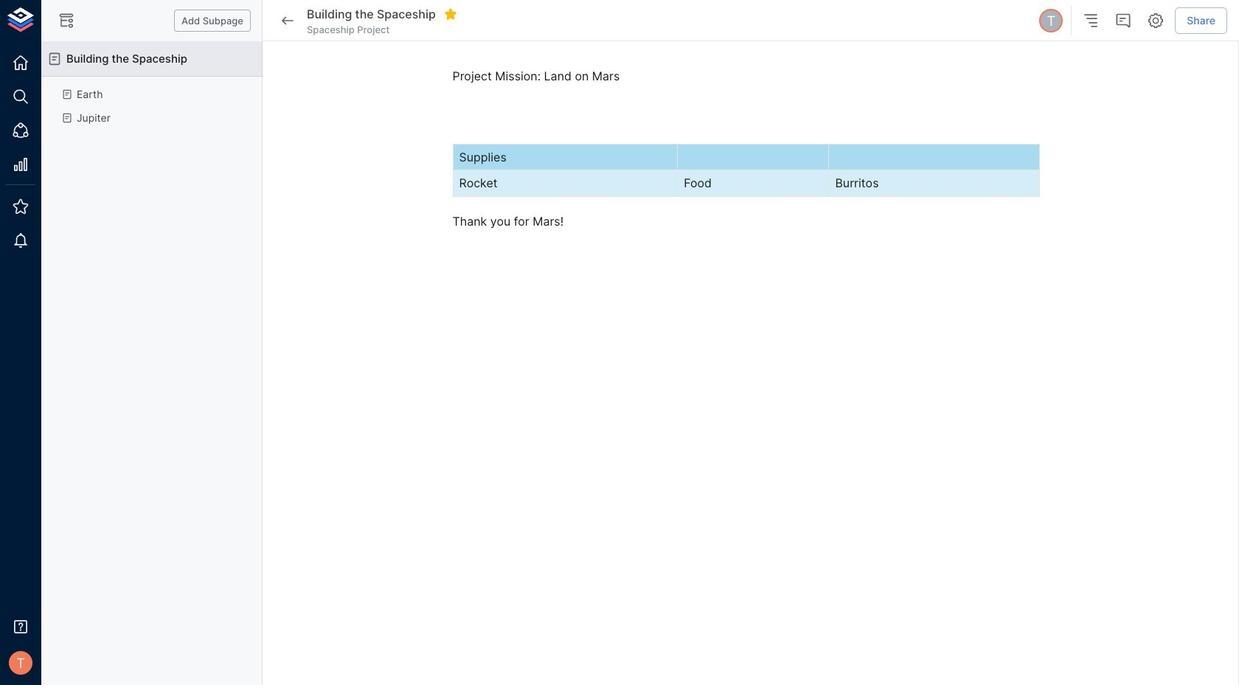 Task type: locate. For each thing, give the bounding box(es) containing it.
comments image
[[1115, 12, 1133, 30]]

go back image
[[279, 12, 297, 30]]

table of contents image
[[1083, 12, 1100, 30]]

hide wiki image
[[58, 12, 75, 30]]

settings image
[[1148, 12, 1165, 30]]



Task type: vqa. For each thing, say whether or not it's contained in the screenshot.
fourth help image from the bottom of the page
no



Task type: describe. For each thing, give the bounding box(es) containing it.
remove favorite image
[[444, 7, 457, 21]]



